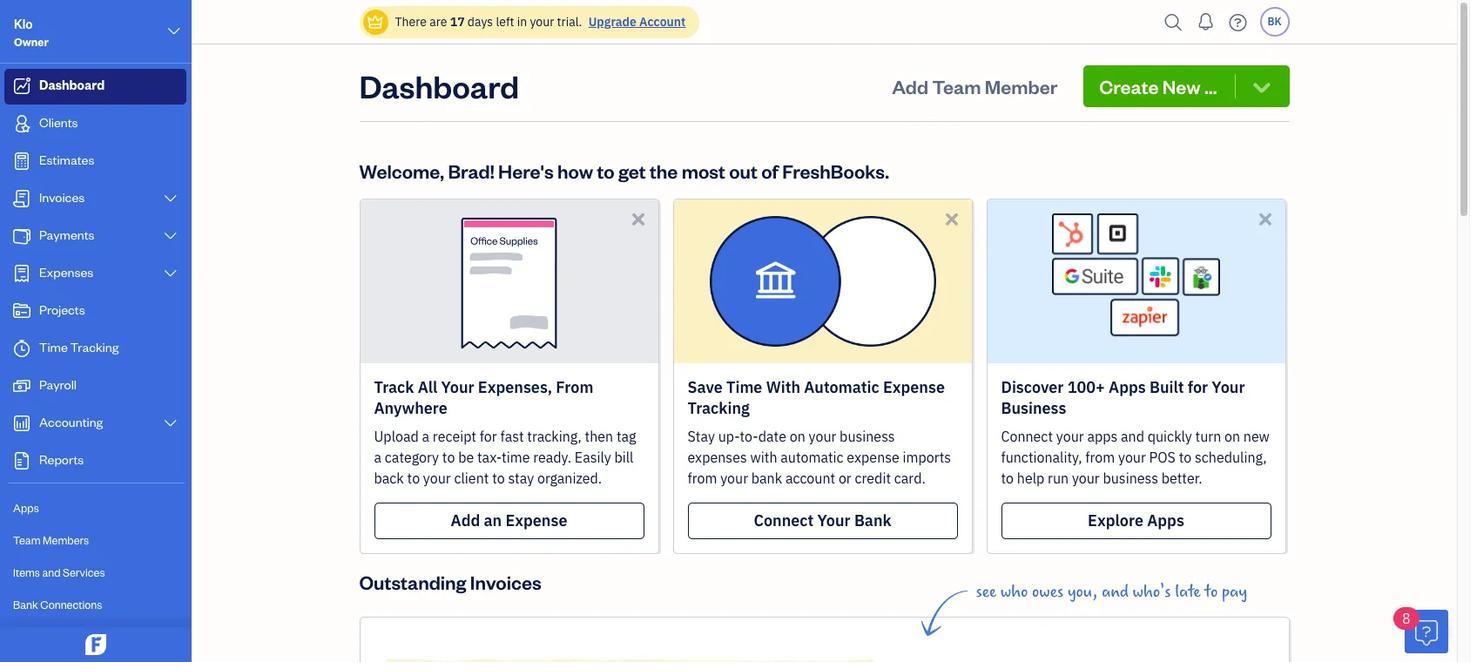 Task type: describe. For each thing, give the bounding box(es) containing it.
credit
[[855, 470, 891, 487]]

date
[[759, 428, 787, 445]]

anywhere
[[374, 398, 448, 418]]

outstanding
[[359, 570, 467, 594]]

expenses,
[[478, 377, 553, 397]]

1 vertical spatial invoices
[[470, 570, 542, 594]]

apps
[[1088, 428, 1118, 445]]

how
[[558, 159, 593, 183]]

team members link
[[4, 525, 186, 556]]

discover 100+ apps built for your business
[[1002, 377, 1246, 418]]

be
[[458, 449, 474, 466]]

reports
[[39, 451, 84, 468]]

dismiss image for save time with automatic expense tracking
[[942, 209, 962, 229]]

organized.
[[538, 470, 602, 487]]

fast
[[501, 428, 524, 445]]

client image
[[11, 115, 32, 132]]

klo owner
[[14, 16, 49, 49]]

expense inside save time with automatic expense tracking
[[883, 377, 945, 397]]

connect your bank link
[[688, 503, 958, 539]]

there
[[395, 14, 427, 30]]

account
[[640, 14, 686, 30]]

out
[[729, 159, 758, 183]]

add for add an expense
[[451, 511, 480, 531]]

from inside 'stay up-to-date on your business expenses with automatic expense imports from your bank account or credit card.'
[[688, 470, 717, 487]]

freshbooks image
[[82, 634, 110, 655]]

items
[[13, 565, 40, 579]]

scheduling,
[[1195, 449, 1267, 466]]

bank
[[752, 470, 783, 487]]

dismiss image for track all your expenses, from anywhere
[[629, 209, 649, 229]]

apps inside discover 100+ apps built for your business
[[1109, 377, 1146, 397]]

quickly
[[1148, 428, 1193, 445]]

invoices inside main element
[[39, 189, 85, 206]]

functionality,
[[1002, 449, 1083, 466]]

pos
[[1150, 449, 1176, 466]]

business inside 'stay up-to-date on your business expenses with automatic expense imports from your bank account or credit card.'
[[840, 428, 895, 445]]

time inside save time with automatic expense tracking
[[727, 377, 763, 397]]

who
[[1001, 582, 1028, 602]]

days
[[468, 14, 493, 30]]

chart image
[[11, 415, 32, 432]]

card.
[[895, 470, 926, 487]]

bank connections link
[[4, 590, 186, 620]]

money image
[[11, 377, 32, 395]]

or
[[839, 470, 852, 487]]

17
[[450, 14, 465, 30]]

create new …
[[1100, 74, 1218, 98]]

here's
[[498, 159, 554, 183]]

and inside main element
[[42, 565, 61, 579]]

to left help
[[1002, 470, 1014, 487]]

tag
[[617, 428, 637, 445]]

you,
[[1068, 582, 1098, 602]]

add team member
[[892, 74, 1058, 98]]

who's
[[1133, 582, 1171, 602]]

dashboard link
[[4, 69, 186, 105]]

bank connections
[[13, 598, 102, 612]]

projects link
[[4, 294, 186, 329]]

upload a receipt for fast tracking, then tag a category to be tax-time ready. easily bill back to your client to stay organized.
[[374, 428, 637, 487]]

1 horizontal spatial dashboard
[[359, 65, 519, 106]]

team members
[[13, 533, 89, 547]]

up-
[[718, 428, 740, 445]]

bill
[[615, 449, 634, 466]]

receipt
[[433, 428, 477, 445]]

ready.
[[533, 449, 572, 466]]

track all your expenses, from anywhere
[[374, 377, 594, 418]]

expenses link
[[4, 256, 186, 292]]

upload
[[374, 428, 419, 445]]

items and services
[[13, 565, 105, 579]]

items and services link
[[4, 558, 186, 588]]

freshbooks.
[[783, 159, 890, 183]]

save time with automatic expense tracking
[[688, 377, 945, 418]]

chevron large down image for expenses
[[163, 267, 179, 281]]

go to help image
[[1225, 9, 1252, 35]]

of
[[762, 159, 779, 183]]

payments link
[[4, 219, 186, 254]]

with
[[766, 377, 801, 397]]

explore
[[1088, 511, 1144, 531]]

most
[[682, 159, 726, 183]]

payroll link
[[4, 369, 186, 404]]

time
[[502, 449, 530, 466]]

projects
[[39, 301, 85, 318]]

chevron large down image for payments
[[163, 229, 179, 243]]

connect for connect your apps and quickly turn on new functionality, from your pos to scheduling, to help run your business better.
[[1002, 428, 1053, 445]]

stay up-to-date on your business expenses with automatic expense imports from your bank account or credit card.
[[688, 428, 952, 487]]

tracking inside main element
[[70, 339, 119, 355]]

owner
[[14, 35, 49, 49]]

your inside "track all your expenses, from anywhere"
[[441, 377, 475, 397]]

accounting link
[[4, 406, 186, 442]]

search image
[[1160, 9, 1188, 35]]

tax-
[[477, 449, 502, 466]]

connect your apps and quickly turn on new functionality, from your pos to scheduling, to help run your business better.
[[1002, 428, 1270, 487]]

members
[[43, 533, 89, 547]]

to up "better."
[[1179, 449, 1192, 466]]

add an expense
[[451, 511, 568, 531]]

team inside main element
[[13, 533, 41, 547]]

pay
[[1222, 582, 1248, 602]]

built
[[1150, 377, 1184, 397]]

1 vertical spatial expense
[[506, 511, 568, 531]]

chevron large down image for accounting
[[163, 416, 179, 430]]

your left pos
[[1119, 449, 1146, 466]]

clients
[[39, 114, 78, 131]]

estimates link
[[4, 144, 186, 179]]



Task type: vqa. For each thing, say whether or not it's contained in the screenshot.
the dashboard image
yes



Task type: locate. For each thing, give the bounding box(es) containing it.
the
[[650, 159, 678, 183]]

chevron large down image down payroll link
[[163, 416, 179, 430]]

0 vertical spatial business
[[840, 428, 895, 445]]

apps down "better."
[[1148, 511, 1185, 531]]

expense right an
[[506, 511, 568, 531]]

your
[[441, 377, 475, 397], [1212, 377, 1246, 397], [818, 511, 851, 531]]

a up category
[[422, 428, 430, 445]]

tracking,
[[527, 428, 582, 445]]

add for add team member
[[892, 74, 929, 98]]

your up automatic
[[809, 428, 837, 445]]

1 on from the left
[[790, 428, 806, 445]]

owes
[[1032, 582, 1064, 602]]

0 vertical spatial invoices
[[39, 189, 85, 206]]

and right apps
[[1121, 428, 1145, 445]]

0 vertical spatial expense
[[883, 377, 945, 397]]

1 horizontal spatial apps
[[1109, 377, 1146, 397]]

late
[[1175, 582, 1201, 602]]

0 vertical spatial chevron large down image
[[163, 267, 179, 281]]

dashboard
[[359, 65, 519, 106], [39, 77, 105, 93]]

account
[[786, 470, 836, 487]]

apps
[[1109, 377, 1146, 397], [13, 501, 39, 515], [1148, 511, 1185, 531]]

your right 'in'
[[530, 14, 554, 30]]

estimates
[[39, 152, 94, 168]]

tracking inside save time with automatic expense tracking
[[688, 398, 750, 418]]

client
[[454, 470, 489, 487]]

better.
[[1162, 470, 1203, 487]]

save
[[688, 377, 723, 397]]

1 vertical spatial and
[[42, 565, 61, 579]]

payment image
[[11, 227, 32, 245]]

main element
[[0, 0, 248, 662]]

2 on from the left
[[1225, 428, 1241, 445]]

from inside connect your apps and quickly turn on new functionality, from your pos to scheduling, to help run your business better.
[[1086, 449, 1115, 466]]

business
[[840, 428, 895, 445], [1103, 470, 1159, 487]]

1 vertical spatial tracking
[[688, 398, 750, 418]]

invoices
[[39, 189, 85, 206], [470, 570, 542, 594]]

time right the timer image
[[39, 339, 68, 355]]

invoices down estimates
[[39, 189, 85, 206]]

1 horizontal spatial business
[[1103, 470, 1159, 487]]

100+
[[1068, 377, 1106, 397]]

your down the "expenses"
[[721, 470, 748, 487]]

1 horizontal spatial for
[[1188, 377, 1209, 397]]

add inside button
[[892, 74, 929, 98]]

your right run
[[1072, 470, 1100, 487]]

to left be
[[442, 449, 455, 466]]

1 horizontal spatial invoices
[[470, 570, 542, 594]]

on inside 'stay up-to-date on your business expenses with automatic expense imports from your bank account or credit card.'
[[790, 428, 806, 445]]

0 vertical spatial a
[[422, 428, 430, 445]]

your right all
[[441, 377, 475, 397]]

0 horizontal spatial dashboard
[[39, 77, 105, 93]]

1 horizontal spatial add
[[892, 74, 929, 98]]

8 button
[[1394, 607, 1449, 653]]

connect up functionality,
[[1002, 428, 1053, 445]]

0 horizontal spatial team
[[13, 533, 41, 547]]

expense image
[[11, 265, 32, 282]]

an
[[484, 511, 502, 531]]

from
[[556, 377, 594, 397]]

your down category
[[423, 470, 451, 487]]

3 dismiss image from the left
[[1256, 209, 1276, 229]]

0 horizontal spatial your
[[441, 377, 475, 397]]

bank down credit
[[855, 511, 892, 531]]

0 horizontal spatial connect
[[754, 511, 814, 531]]

bk
[[1268, 15, 1282, 28]]

welcome, brad! here's how to get the most out of freshbooks.
[[359, 159, 890, 183]]

0 horizontal spatial apps
[[13, 501, 39, 515]]

0 vertical spatial for
[[1188, 377, 1209, 397]]

1 horizontal spatial your
[[818, 511, 851, 531]]

your inside upload a receipt for fast tracking, then tag a category to be tax-time ready. easily bill back to your client to stay organized.
[[423, 470, 451, 487]]

team inside button
[[933, 74, 981, 98]]

1 horizontal spatial a
[[422, 428, 430, 445]]

and right items
[[42, 565, 61, 579]]

1 horizontal spatial from
[[1086, 449, 1115, 466]]

1 horizontal spatial time
[[727, 377, 763, 397]]

team left member
[[933, 74, 981, 98]]

0 horizontal spatial a
[[374, 449, 382, 466]]

business up expense
[[840, 428, 895, 445]]

new
[[1244, 428, 1270, 445]]

tracking down save
[[688, 398, 750, 418]]

0 vertical spatial chevron large down image
[[166, 21, 182, 42]]

0 vertical spatial connect
[[1002, 428, 1053, 445]]

time tracking link
[[4, 331, 186, 367]]

and right the you,
[[1102, 582, 1129, 602]]

1 vertical spatial time
[[727, 377, 763, 397]]

help
[[1017, 470, 1045, 487]]

apps left built
[[1109, 377, 1146, 397]]

resource center badge image
[[1405, 610, 1449, 653]]

0 vertical spatial bank
[[855, 511, 892, 531]]

your down "or"
[[818, 511, 851, 531]]

time inside main element
[[39, 339, 68, 355]]

chevron large down image inside invoices link
[[163, 192, 179, 206]]

1 vertical spatial from
[[688, 470, 717, 487]]

for inside discover 100+ apps built for your business
[[1188, 377, 1209, 397]]

0 horizontal spatial add
[[451, 511, 480, 531]]

1 horizontal spatial dismiss image
[[942, 209, 962, 229]]

to left stay
[[492, 470, 505, 487]]

0 vertical spatial add
[[892, 74, 929, 98]]

category
[[385, 449, 439, 466]]

on right date
[[790, 428, 806, 445]]

0 horizontal spatial tracking
[[70, 339, 119, 355]]

2 horizontal spatial your
[[1212, 377, 1246, 397]]

from down the "expenses"
[[688, 470, 717, 487]]

1 horizontal spatial on
[[1225, 428, 1241, 445]]

dashboard inside main element
[[39, 77, 105, 93]]

on inside connect your apps and quickly turn on new functionality, from your pos to scheduling, to help run your business better.
[[1225, 428, 1241, 445]]

for right built
[[1188, 377, 1209, 397]]

expenses
[[39, 264, 93, 281]]

business inside connect your apps and quickly turn on new functionality, from your pos to scheduling, to help run your business better.
[[1103, 470, 1159, 487]]

and inside connect your apps and quickly turn on new functionality, from your pos to scheduling, to help run your business better.
[[1121, 428, 1145, 445]]

0 vertical spatial time
[[39, 339, 68, 355]]

business
[[1002, 398, 1067, 418]]

connect for connect your bank
[[754, 511, 814, 531]]

apps inside main element
[[13, 501, 39, 515]]

on
[[790, 428, 806, 445], [1225, 428, 1241, 445]]

in
[[517, 14, 527, 30]]

invoice image
[[11, 190, 32, 207]]

explore apps
[[1088, 511, 1185, 531]]

trial.
[[557, 14, 582, 30]]

brad!
[[448, 159, 495, 183]]

back
[[374, 470, 404, 487]]

1 vertical spatial chevron large down image
[[163, 416, 179, 430]]

chevron large down image
[[166, 21, 182, 42], [163, 192, 179, 206], [163, 229, 179, 243]]

services
[[63, 565, 105, 579]]

chevron large down image inside "expenses" link
[[163, 267, 179, 281]]

run
[[1048, 470, 1069, 487]]

2 horizontal spatial apps
[[1148, 511, 1185, 531]]

1 vertical spatial for
[[480, 428, 497, 445]]

payments
[[39, 227, 95, 243]]

chevron large down image down payments link
[[163, 267, 179, 281]]

chevron large down image
[[163, 267, 179, 281], [163, 416, 179, 430]]

1 horizontal spatial connect
[[1002, 428, 1053, 445]]

notifications image
[[1192, 4, 1220, 39]]

0 horizontal spatial on
[[790, 428, 806, 445]]

stay
[[508, 470, 534, 487]]

upgrade account link
[[585, 14, 686, 30]]

1 vertical spatial chevron large down image
[[163, 192, 179, 206]]

0 vertical spatial from
[[1086, 449, 1115, 466]]

0 horizontal spatial invoices
[[39, 189, 85, 206]]

tracking down projects link at the left top of page
[[70, 339, 119, 355]]

dashboard image
[[11, 78, 32, 95]]

time tracking
[[39, 339, 119, 355]]

0 horizontal spatial for
[[480, 428, 497, 445]]

your up turn
[[1212, 377, 1246, 397]]

to left get
[[597, 159, 615, 183]]

a up back
[[374, 449, 382, 466]]

bank
[[855, 511, 892, 531], [13, 598, 38, 612]]

2 vertical spatial chevron large down image
[[163, 229, 179, 243]]

for
[[1188, 377, 1209, 397], [480, 428, 497, 445]]

clients link
[[4, 106, 186, 142]]

2 vertical spatial and
[[1102, 582, 1129, 602]]

0 horizontal spatial business
[[840, 428, 895, 445]]

create new … button
[[1084, 65, 1290, 107]]

connect down bank
[[754, 511, 814, 531]]

connect
[[1002, 428, 1053, 445], [754, 511, 814, 531]]

connect inside connect your apps and quickly turn on new functionality, from your pos to scheduling, to help run your business better.
[[1002, 428, 1053, 445]]

0 vertical spatial team
[[933, 74, 981, 98]]

time left with
[[727, 377, 763, 397]]

1 vertical spatial add
[[451, 511, 480, 531]]

dismiss image for discover 100+ apps built for your business
[[1256, 209, 1276, 229]]

2 chevron large down image from the top
[[163, 416, 179, 430]]

new
[[1163, 74, 1201, 98]]

0 horizontal spatial time
[[39, 339, 68, 355]]

estimate image
[[11, 152, 32, 170]]

track
[[374, 377, 414, 397]]

your
[[530, 14, 554, 30], [809, 428, 837, 445], [1057, 428, 1084, 445], [1119, 449, 1146, 466], [423, 470, 451, 487], [721, 470, 748, 487], [1072, 470, 1100, 487]]

report image
[[11, 452, 32, 470]]

2 horizontal spatial dismiss image
[[1256, 209, 1276, 229]]

timer image
[[11, 340, 32, 357]]

1 vertical spatial connect
[[754, 511, 814, 531]]

apps up team members
[[13, 501, 39, 515]]

left
[[496, 14, 514, 30]]

to-
[[740, 428, 759, 445]]

1 dismiss image from the left
[[629, 209, 649, 229]]

0 horizontal spatial bank
[[13, 598, 38, 612]]

imports
[[903, 449, 952, 466]]

then
[[585, 428, 614, 445]]

see
[[976, 582, 997, 602]]

automatic
[[781, 449, 844, 466]]

project image
[[11, 302, 32, 320]]

1 horizontal spatial bank
[[855, 511, 892, 531]]

easily
[[575, 449, 611, 466]]

dashboard down are
[[359, 65, 519, 106]]

for up tax- at the bottom left
[[480, 428, 497, 445]]

0 vertical spatial and
[[1121, 428, 1145, 445]]

from down apps
[[1086, 449, 1115, 466]]

to down category
[[407, 470, 420, 487]]

chevrondown image
[[1250, 74, 1274, 98]]

there are 17 days left in your trial. upgrade account
[[395, 14, 686, 30]]

your left apps
[[1057, 428, 1084, 445]]

bk button
[[1260, 7, 1290, 37]]

reports link
[[4, 443, 186, 479]]

1 vertical spatial business
[[1103, 470, 1159, 487]]

0 horizontal spatial from
[[688, 470, 717, 487]]

1 horizontal spatial tracking
[[688, 398, 750, 418]]

time
[[39, 339, 68, 355], [727, 377, 763, 397]]

to left "pay"
[[1205, 582, 1218, 602]]

explore apps link
[[1002, 503, 1272, 539]]

member
[[985, 74, 1058, 98]]

business down pos
[[1103, 470, 1159, 487]]

1 vertical spatial bank
[[13, 598, 38, 612]]

team up items
[[13, 533, 41, 547]]

1 chevron large down image from the top
[[163, 267, 179, 281]]

expense up the imports
[[883, 377, 945, 397]]

1 horizontal spatial team
[[933, 74, 981, 98]]

chevron large down image for invoices
[[163, 192, 179, 206]]

2 dismiss image from the left
[[942, 209, 962, 229]]

1 vertical spatial team
[[13, 533, 41, 547]]

dashboard up clients
[[39, 77, 105, 93]]

your inside discover 100+ apps built for your business
[[1212, 377, 1246, 397]]

bank inside main element
[[13, 598, 38, 612]]

0 horizontal spatial dismiss image
[[629, 209, 649, 229]]

add an expense link
[[374, 503, 644, 539]]

0 vertical spatial tracking
[[70, 339, 119, 355]]

invoices down add an expense link
[[470, 570, 542, 594]]

with
[[751, 449, 778, 466]]

for inside upload a receipt for fast tracking, then tag a category to be tax-time ready. easily bill back to your client to stay organized.
[[480, 428, 497, 445]]

crown image
[[366, 13, 385, 31]]

dismiss image
[[629, 209, 649, 229], [942, 209, 962, 229], [1256, 209, 1276, 229]]

discover
[[1002, 377, 1064, 397]]

all
[[418, 377, 438, 397]]

expenses
[[688, 449, 747, 466]]

on up scheduling,
[[1225, 428, 1241, 445]]

connect your bank
[[754, 511, 892, 531]]

bank down items
[[13, 598, 38, 612]]

1 vertical spatial a
[[374, 449, 382, 466]]

1 horizontal spatial expense
[[883, 377, 945, 397]]

chevron large down image inside accounting link
[[163, 416, 179, 430]]

invoices link
[[4, 181, 186, 217]]

team
[[933, 74, 981, 98], [13, 533, 41, 547]]

are
[[430, 14, 447, 30]]

0 horizontal spatial expense
[[506, 511, 568, 531]]



